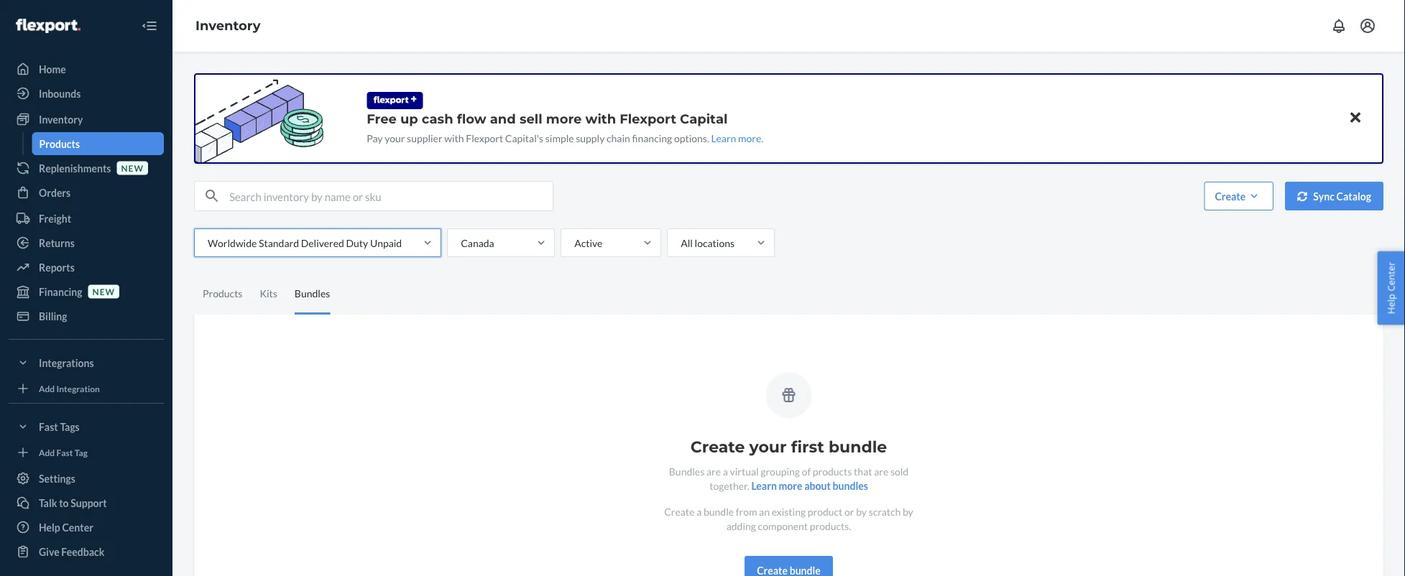 Task type: describe. For each thing, give the bounding box(es) containing it.
fast inside dropdown button
[[39, 421, 58, 433]]

help inside button
[[1385, 294, 1398, 314]]

capital
[[680, 111, 728, 127]]

unpaid
[[370, 237, 402, 249]]

sell
[[520, 111, 543, 127]]

flexport logo image
[[16, 19, 80, 33]]

duty
[[346, 237, 368, 249]]

create for create a bundle from an existing product or by scratch by adding component products.
[[664, 506, 695, 518]]

learn more about bundles
[[752, 480, 868, 492]]

pay
[[367, 132, 383, 144]]

and
[[490, 111, 516, 127]]

worldwide
[[208, 237, 257, 249]]

create for create
[[1215, 190, 1246, 202]]

Search inventory by name or sku text field
[[229, 182, 553, 211]]

grouping
[[761, 466, 800, 478]]

1 vertical spatial help center
[[39, 522, 93, 534]]

freight link
[[9, 207, 164, 230]]

capital's
[[505, 132, 544, 144]]

feedback
[[61, 546, 105, 558]]

create a bundle from an existing product or by scratch by adding component products.
[[664, 506, 914, 532]]

0 horizontal spatial inventory
[[39, 113, 83, 125]]

about
[[805, 480, 831, 492]]

supply
[[576, 132, 605, 144]]

sync
[[1314, 190, 1335, 202]]

learn more link
[[711, 132, 762, 144]]

reports link
[[9, 256, 164, 279]]

help center link
[[9, 516, 164, 539]]

fast tags
[[39, 421, 80, 433]]

orders link
[[9, 181, 164, 204]]

worldwide standard delivered duty unpaid
[[208, 237, 402, 249]]

orders
[[39, 187, 71, 199]]

more inside button
[[779, 480, 803, 492]]

create button
[[1205, 182, 1274, 211]]

support
[[71, 497, 107, 509]]

returns
[[39, 237, 75, 249]]

a inside bundles are a virtual grouping of products that are sold together.
[[723, 466, 728, 478]]

products.
[[810, 520, 851, 532]]

products
[[813, 466, 852, 478]]

integration
[[56, 384, 100, 394]]

add integration
[[39, 384, 100, 394]]

bundle inside create a bundle from an existing product or by scratch by adding component products.
[[704, 506, 734, 518]]

1 vertical spatial fast
[[56, 447, 73, 458]]

from
[[736, 506, 757, 518]]

fast tags button
[[9, 416, 164, 439]]

existing
[[772, 506, 806, 518]]

that
[[854, 466, 872, 478]]

financing
[[39, 286, 82, 298]]

products link
[[32, 132, 164, 155]]

all
[[681, 237, 693, 249]]

together.
[[710, 480, 750, 492]]

0 vertical spatial inventory
[[196, 18, 261, 34]]

up
[[400, 111, 418, 127]]

home link
[[9, 58, 164, 81]]

1 vertical spatial products
[[203, 288, 243, 300]]

home
[[39, 63, 66, 75]]

free up cash flow and sell more with flexport capital pay your supplier with flexport capital's simple supply chain financing options. learn more .
[[367, 111, 764, 144]]

add fast tag link
[[9, 444, 164, 462]]

learn inside button
[[752, 480, 777, 492]]

simple
[[545, 132, 574, 144]]

integrations button
[[9, 352, 164, 375]]

close navigation image
[[141, 17, 158, 35]]

bundles for bundles
[[295, 288, 330, 300]]

scratch
[[869, 506, 901, 518]]

learn inside free up cash flow and sell more with flexport capital pay your supplier with flexport capital's simple supply chain financing options. learn more .
[[711, 132, 736, 144]]

all locations
[[681, 237, 735, 249]]

1 vertical spatial your
[[750, 437, 787, 457]]

freight
[[39, 212, 71, 225]]

sold
[[891, 466, 909, 478]]

tags
[[60, 421, 80, 433]]

tag
[[75, 447, 88, 458]]

inbounds link
[[9, 82, 164, 105]]

inbounds
[[39, 87, 81, 100]]

1 horizontal spatial bundle
[[829, 437, 887, 457]]

kits
[[260, 288, 277, 300]]

options.
[[674, 132, 709, 144]]

locations
[[695, 237, 735, 249]]

create for create your first bundle
[[691, 437, 745, 457]]

integrations
[[39, 357, 94, 369]]

1 vertical spatial inventory link
[[9, 108, 164, 131]]

or
[[845, 506, 854, 518]]



Task type: locate. For each thing, give the bounding box(es) containing it.
help center inside button
[[1385, 262, 1398, 314]]

products left kits
[[203, 288, 243, 300]]

new
[[121, 163, 144, 173], [92, 286, 115, 297]]

1 vertical spatial flexport
[[466, 132, 503, 144]]

cash
[[422, 111, 453, 127]]

your right pay
[[385, 132, 405, 144]]

create your first bundle
[[691, 437, 887, 457]]

2 by from the left
[[903, 506, 914, 518]]

0 vertical spatial learn
[[711, 132, 736, 144]]

0 horizontal spatial with
[[444, 132, 464, 144]]

1 horizontal spatial products
[[203, 288, 243, 300]]

0 vertical spatial flexport
[[620, 111, 677, 127]]

0 horizontal spatial are
[[707, 466, 721, 478]]

your up grouping
[[750, 437, 787, 457]]

0 horizontal spatial flexport
[[466, 132, 503, 144]]

1 add from the top
[[39, 384, 55, 394]]

active
[[575, 237, 603, 249]]

reports
[[39, 261, 75, 274]]

to
[[59, 497, 69, 509]]

1 vertical spatial add
[[39, 447, 55, 458]]

delivered
[[301, 237, 344, 249]]

learn down capital
[[711, 132, 736, 144]]

products
[[39, 138, 80, 150], [203, 288, 243, 300]]

fast
[[39, 421, 58, 433], [56, 447, 73, 458]]

of
[[802, 466, 811, 478]]

1 vertical spatial bundle
[[704, 506, 734, 518]]

add for add fast tag
[[39, 447, 55, 458]]

talk to support
[[39, 497, 107, 509]]

by right scratch
[[903, 506, 914, 518]]

0 horizontal spatial learn
[[711, 132, 736, 144]]

by right or
[[856, 506, 867, 518]]

1 horizontal spatial flexport
[[620, 111, 677, 127]]

sync catalog
[[1314, 190, 1372, 202]]

bundles right kits
[[295, 288, 330, 300]]

sync catalog button
[[1286, 182, 1384, 211]]

1 horizontal spatial help center
[[1385, 262, 1398, 314]]

2 horizontal spatial more
[[779, 480, 803, 492]]

virtual
[[730, 466, 759, 478]]

are up together.
[[707, 466, 721, 478]]

bundles for bundles are a virtual grouping of products that are sold together.
[[669, 466, 705, 478]]

sync alt image
[[1298, 191, 1308, 201]]

your inside free up cash flow and sell more with flexport capital pay your supplier with flexport capital's simple supply chain financing options. learn more .
[[385, 132, 405, 144]]

1 vertical spatial a
[[697, 506, 702, 518]]

0 horizontal spatial help center
[[39, 522, 93, 534]]

0 horizontal spatial center
[[62, 522, 93, 534]]

new for replenishments
[[121, 163, 144, 173]]

flexport
[[620, 111, 677, 127], [466, 132, 503, 144]]

give feedback button
[[9, 541, 164, 564]]

0 horizontal spatial products
[[39, 138, 80, 150]]

1 horizontal spatial are
[[874, 466, 889, 478]]

1 vertical spatial help
[[39, 522, 60, 534]]

1 horizontal spatial with
[[586, 111, 616, 127]]

1 vertical spatial center
[[62, 522, 93, 534]]

flow
[[457, 111, 486, 127]]

flexport up financing
[[620, 111, 677, 127]]

settings
[[39, 473, 75, 485]]

1 horizontal spatial a
[[723, 466, 728, 478]]

billing link
[[9, 305, 164, 328]]

are
[[707, 466, 721, 478], [874, 466, 889, 478]]

open notifications image
[[1331, 17, 1348, 35]]

1 vertical spatial create
[[691, 437, 745, 457]]

give
[[39, 546, 59, 558]]

your
[[385, 132, 405, 144], [750, 437, 787, 457]]

1 horizontal spatial your
[[750, 437, 787, 457]]

supplier
[[407, 132, 443, 144]]

0 horizontal spatial new
[[92, 286, 115, 297]]

center
[[1385, 262, 1398, 292], [62, 522, 93, 534]]

1 are from the left
[[707, 466, 721, 478]]

with up supply
[[586, 111, 616, 127]]

0 vertical spatial bundles
[[295, 288, 330, 300]]

create inside create a bundle from an existing product or by scratch by adding component products.
[[664, 506, 695, 518]]

0 horizontal spatial a
[[697, 506, 702, 518]]

bundles
[[295, 288, 330, 300], [669, 466, 705, 478]]

1 vertical spatial bundles
[[669, 466, 705, 478]]

0 vertical spatial fast
[[39, 421, 58, 433]]

0 horizontal spatial more
[[546, 111, 582, 127]]

1 horizontal spatial help
[[1385, 294, 1398, 314]]

replenishments
[[39, 162, 111, 174]]

0 horizontal spatial by
[[856, 506, 867, 518]]

talk to support button
[[9, 492, 164, 515]]

1 by from the left
[[856, 506, 867, 518]]

add left the integration
[[39, 384, 55, 394]]

learn
[[711, 132, 736, 144], [752, 480, 777, 492]]

2 vertical spatial create
[[664, 506, 695, 518]]

bundles
[[833, 480, 868, 492]]

fast left tags
[[39, 421, 58, 433]]

1 horizontal spatial more
[[738, 132, 762, 144]]

canada
[[461, 237, 494, 249]]

bundles inside bundles are a virtual grouping of products that are sold together.
[[669, 466, 705, 478]]

0 vertical spatial add
[[39, 384, 55, 394]]

help center
[[1385, 262, 1398, 314], [39, 522, 93, 534]]

1 vertical spatial more
[[738, 132, 762, 144]]

a inside create a bundle from an existing product or by scratch by adding component products.
[[697, 506, 702, 518]]

adding
[[727, 520, 756, 532]]

bundle up that
[[829, 437, 887, 457]]

1 horizontal spatial inventory link
[[196, 18, 261, 34]]

2 add from the top
[[39, 447, 55, 458]]

1 vertical spatial new
[[92, 286, 115, 297]]

2 are from the left
[[874, 466, 889, 478]]

billing
[[39, 310, 67, 322]]

inventory link
[[196, 18, 261, 34], [9, 108, 164, 131]]

add integration link
[[9, 380, 164, 398]]

financing
[[632, 132, 672, 144]]

with down cash
[[444, 132, 464, 144]]

new for financing
[[92, 286, 115, 297]]

catalog
[[1337, 190, 1372, 202]]

a left 'from'
[[697, 506, 702, 518]]

a up together.
[[723, 466, 728, 478]]

add
[[39, 384, 55, 394], [39, 447, 55, 458]]

0 vertical spatial create
[[1215, 190, 1246, 202]]

products up replenishments
[[39, 138, 80, 150]]

close image
[[1351, 109, 1361, 126]]

1 vertical spatial with
[[444, 132, 464, 144]]

more down grouping
[[779, 480, 803, 492]]

new down products link
[[121, 163, 144, 173]]

0 vertical spatial help
[[1385, 294, 1398, 314]]

learn down grouping
[[752, 480, 777, 492]]

more right options.
[[738, 132, 762, 144]]

1 horizontal spatial learn
[[752, 480, 777, 492]]

flexport down flow
[[466, 132, 503, 144]]

0 vertical spatial products
[[39, 138, 80, 150]]

chain
[[607, 132, 630, 144]]

standard
[[259, 237, 299, 249]]

0 horizontal spatial bundle
[[704, 506, 734, 518]]

a
[[723, 466, 728, 478], [697, 506, 702, 518]]

open account menu image
[[1360, 17, 1377, 35]]

2 vertical spatial more
[[779, 480, 803, 492]]

1 horizontal spatial new
[[121, 163, 144, 173]]

inventory
[[196, 18, 261, 34], [39, 113, 83, 125]]

bundle
[[829, 437, 887, 457], [704, 506, 734, 518]]

center inside button
[[1385, 262, 1398, 292]]

0 vertical spatial a
[[723, 466, 728, 478]]

.
[[762, 132, 764, 144]]

bundles are a virtual grouping of products that are sold together.
[[669, 466, 909, 492]]

0 vertical spatial new
[[121, 163, 144, 173]]

1 horizontal spatial bundles
[[669, 466, 705, 478]]

0 horizontal spatial bundles
[[295, 288, 330, 300]]

1 vertical spatial inventory
[[39, 113, 83, 125]]

create inside create button
[[1215, 190, 1246, 202]]

0 horizontal spatial your
[[385, 132, 405, 144]]

with
[[586, 111, 616, 127], [444, 132, 464, 144]]

free
[[367, 111, 397, 127]]

by
[[856, 506, 867, 518], [903, 506, 914, 518]]

0 vertical spatial help center
[[1385, 262, 1398, 314]]

0 vertical spatial more
[[546, 111, 582, 127]]

0 horizontal spatial help
[[39, 522, 60, 534]]

add for add integration
[[39, 384, 55, 394]]

add fast tag
[[39, 447, 88, 458]]

0 vertical spatial center
[[1385, 262, 1398, 292]]

1 horizontal spatial center
[[1385, 262, 1398, 292]]

0 vertical spatial with
[[586, 111, 616, 127]]

more up "simple"
[[546, 111, 582, 127]]

add up settings
[[39, 447, 55, 458]]

first
[[791, 437, 824, 457]]

0 vertical spatial inventory link
[[196, 18, 261, 34]]

0 vertical spatial bundle
[[829, 437, 887, 457]]

product
[[808, 506, 843, 518]]

0 vertical spatial your
[[385, 132, 405, 144]]

1 horizontal spatial by
[[903, 506, 914, 518]]

more
[[546, 111, 582, 127], [738, 132, 762, 144], [779, 480, 803, 492]]

bundles left virtual on the bottom of page
[[669, 466, 705, 478]]

learn more about bundles button
[[752, 479, 868, 493]]

fast left tag
[[56, 447, 73, 458]]

give feedback
[[39, 546, 105, 558]]

bundle up adding
[[704, 506, 734, 518]]

settings link
[[9, 467, 164, 490]]

help center button
[[1378, 251, 1406, 325]]

component
[[758, 520, 808, 532]]

talk
[[39, 497, 57, 509]]

create
[[1215, 190, 1246, 202], [691, 437, 745, 457], [664, 506, 695, 518]]

1 vertical spatial learn
[[752, 480, 777, 492]]

0 horizontal spatial inventory link
[[9, 108, 164, 131]]

1 horizontal spatial inventory
[[196, 18, 261, 34]]

returns link
[[9, 231, 164, 255]]

an
[[759, 506, 770, 518]]

new down reports link
[[92, 286, 115, 297]]

are left 'sold'
[[874, 466, 889, 478]]



Task type: vqa. For each thing, say whether or not it's contained in the screenshot.
bundles
yes



